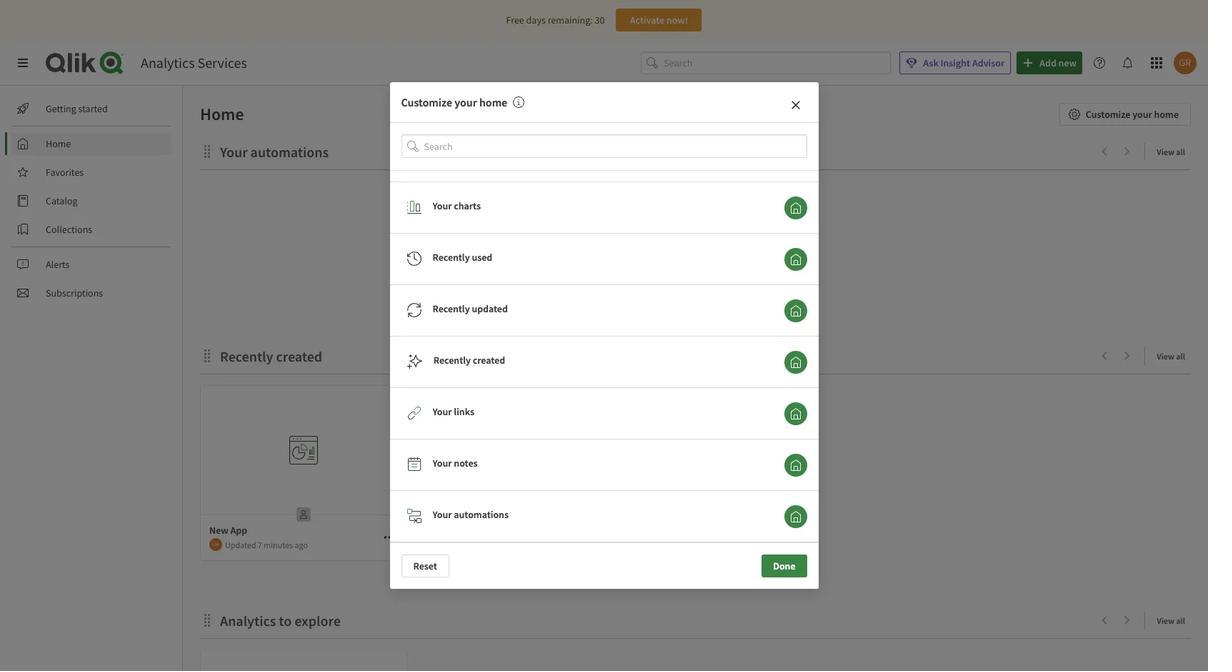 Task type: vqa. For each thing, say whether or not it's contained in the screenshot.
Favorites
yes



Task type: describe. For each thing, give the bounding box(es) containing it.
minutes for 7
[[264, 539, 293, 550]]

analytics services element
[[141, 54, 247, 71]]

your inside dialog
[[455, 95, 477, 110]]

subscriptions
[[46, 287, 103, 300]]

1 vertical spatial automations
[[685, 284, 748, 299]]

updated for updated 13 minutes ago
[[448, 539, 479, 550]]

you
[[624, 284, 642, 299]]

greg robinson image for updated 13 minutes ago
[[432, 538, 445, 551]]

from
[[770, 304, 790, 317]]

move collection image for your
[[200, 144, 214, 158]]

home inside main content
[[200, 103, 244, 125]]

analytics to explore
[[220, 612, 341, 630]]

done button
[[762, 554, 807, 577]]

ask insight advisor button
[[900, 51, 1012, 74]]

ago for updated 7 minutes ago
[[295, 539, 308, 550]]

remaining:
[[548, 14, 593, 26]]

Recently updated button
[[785, 299, 807, 322]]

search text field inside 'customize your home' dialog
[[424, 135, 807, 158]]

insight
[[941, 56, 971, 69]]

your automations link
[[220, 143, 335, 161]]

activate now! link
[[616, 9, 702, 31]]

applications.
[[726, 318, 780, 331]]

analytics to explore link
[[220, 612, 347, 630]]

free days remaining: 30
[[506, 14, 605, 26]]

have
[[644, 284, 668, 299]]

customize inside dialog
[[401, 95, 453, 110]]

new
[[209, 524, 229, 537]]

let
[[658, 304, 669, 317]]

7
[[258, 539, 262, 550]]

home link
[[11, 132, 172, 155]]

other
[[676, 318, 699, 331]]

activate now!
[[630, 14, 689, 26]]

activate
[[630, 14, 665, 26]]

recently updated
[[433, 302, 508, 315]]

customize your home inside 'customize your home' dialog
[[401, 95, 508, 110]]

created inside home main content
[[276, 347, 322, 365]]

0 vertical spatial search text field
[[664, 51, 892, 75]]

analytics for analytics services
[[141, 54, 195, 71]]

alerts link
[[11, 253, 172, 276]]

links
[[454, 405, 475, 418]]

getting started link
[[11, 97, 172, 120]]

ago for updated 13 minutes ago
[[522, 539, 535, 550]]

getting
[[46, 102, 76, 115]]

to
[[279, 612, 292, 630]]

searchbar element
[[641, 51, 892, 75]]

combine
[[688, 304, 725, 317]]

home inside navigation pane element
[[46, 137, 71, 150]]

greg robinson image for updated 7 minutes ago
[[209, 538, 222, 551]]

recently created link
[[220, 347, 328, 365]]

your links
[[433, 405, 475, 418]]

sense
[[631, 318, 656, 331]]

your for your charts button
[[433, 200, 452, 212]]

charts
[[454, 200, 481, 212]]

your for your notes "button" on the bottom right
[[433, 457, 452, 470]]

cloud
[[701, 318, 724, 331]]

reset
[[414, 559, 437, 572]]

services
[[198, 54, 247, 71]]

your automations inside home main content
[[220, 143, 329, 161]]

app
[[231, 524, 247, 537]]

recently for "recently used" button
[[433, 251, 470, 264]]

explore
[[295, 612, 341, 630]]

home main content
[[177, 86, 1209, 671]]

customize inside button
[[1086, 108, 1131, 121]]

now!
[[667, 14, 689, 26]]

view for your automations
[[1157, 147, 1175, 157]]

catalog
[[46, 194, 78, 207]]

view for recently created
[[1157, 351, 1175, 362]]

view for analytics to explore
[[1157, 615, 1175, 626]]

you
[[671, 304, 686, 317]]

your for your links button
[[433, 405, 452, 418]]

all for your automations
[[1177, 147, 1186, 157]]

personal element
[[292, 503, 315, 526]]

recently created inside home main content
[[220, 347, 322, 365]]

recently created inside 'customize your home' dialog
[[434, 354, 505, 367]]

recently inside home main content
[[220, 347, 273, 365]]

minutes for 13
[[491, 539, 520, 550]]

collections
[[46, 223, 92, 236]]



Task type: locate. For each thing, give the bounding box(es) containing it.
home inside customize your home button
[[1155, 108, 1179, 121]]

1 horizontal spatial automations
[[454, 508, 509, 521]]

view all link for your automations
[[1157, 142, 1192, 160]]

greg robinson image
[[209, 538, 222, 551], [432, 538, 445, 551]]

started
[[78, 102, 108, 115]]

ago right 13
[[522, 539, 535, 550]]

view all for your automations
[[1157, 147, 1186, 157]]

1 view all link from the top
[[1157, 142, 1192, 160]]

2 ago from the left
[[522, 539, 535, 550]]

catalog link
[[11, 189, 172, 212]]

1 vertical spatial view
[[1157, 351, 1175, 362]]

ago
[[295, 539, 308, 550], [522, 539, 535, 550]]

automations
[[602, 304, 656, 317]]

recently created down recently updated
[[434, 354, 505, 367]]

3 view all link from the top
[[1157, 611, 1192, 629]]

home up favorites
[[46, 137, 71, 150]]

0 horizontal spatial minutes
[[264, 539, 293, 550]]

0 vertical spatial view all link
[[1157, 142, 1192, 160]]

1 horizontal spatial customize
[[1086, 108, 1131, 121]]

minutes right 13
[[491, 539, 520, 550]]

new app
[[209, 524, 247, 537]]

view all for recently created
[[1157, 351, 1186, 362]]

favorites
[[46, 166, 84, 179]]

0 vertical spatial analytics
[[141, 54, 195, 71]]

favorites link
[[11, 161, 172, 184]]

1 view from the top
[[1157, 147, 1175, 157]]

2 vertical spatial view
[[1157, 615, 1175, 626]]

your inside button
[[1133, 108, 1153, 121]]

your
[[455, 95, 477, 110], [1133, 108, 1153, 121]]

navigation pane element
[[0, 91, 182, 310]]

Recently created button
[[785, 351, 807, 374]]

1 vertical spatial view all
[[1157, 351, 1186, 362]]

home
[[480, 95, 508, 110], [1155, 108, 1179, 121]]

you have no automations yet.
[[624, 284, 768, 299]]

1 horizontal spatial analytics
[[220, 612, 276, 630]]

30
[[595, 14, 605, 26]]

yet.
[[750, 284, 768, 299]]

recently created
[[220, 347, 322, 365], [434, 354, 505, 367]]

customize your home dialog
[[390, 0, 819, 589]]

move collection image
[[200, 144, 214, 158], [200, 613, 214, 627]]

updated
[[225, 539, 256, 550], [448, 539, 479, 550]]

no
[[670, 284, 683, 299]]

0 horizontal spatial customize your home
[[401, 95, 508, 110]]

1 view all from the top
[[1157, 147, 1186, 157]]

2 all from the top
[[1177, 351, 1186, 362]]

recently up your links at left
[[434, 354, 471, 367]]

1 vertical spatial view all link
[[1157, 347, 1192, 365]]

2 updated from the left
[[448, 539, 479, 550]]

1 vertical spatial your automations
[[433, 508, 509, 521]]

updated left 13
[[448, 539, 479, 550]]

your for your automations button
[[433, 508, 452, 521]]

2 vertical spatial view all
[[1157, 615, 1186, 626]]

0 horizontal spatial greg robinson element
[[209, 538, 222, 551]]

view all link for recently created
[[1157, 347, 1192, 365]]

recently
[[433, 251, 470, 264], [433, 302, 470, 315], [220, 347, 273, 365], [434, 354, 471, 367]]

your charts
[[433, 200, 481, 212]]

greg robinson element
[[209, 538, 222, 551], [432, 538, 445, 551]]

home inside 'customize your home' dialog
[[480, 95, 508, 110]]

processes
[[727, 304, 768, 317]]

1 horizontal spatial home
[[1155, 108, 1179, 121]]

greg robinson image up reset
[[432, 538, 445, 551]]

1 updated from the left
[[225, 539, 256, 550]]

Your automations button
[[785, 505, 807, 528]]

your automations inside 'customize your home' dialog
[[433, 508, 509, 521]]

0 vertical spatial move collection image
[[200, 144, 214, 158]]

1 vertical spatial all
[[1177, 351, 1186, 362]]

0 vertical spatial all
[[1177, 147, 1186, 157]]

automations
[[251, 143, 329, 161], [685, 284, 748, 299], [454, 508, 509, 521]]

automations inside 'customize your home' dialog
[[454, 508, 509, 521]]

Your links button
[[785, 402, 807, 425]]

minutes
[[264, 539, 293, 550], [491, 539, 520, 550]]

greg robinson element for updated 7 minutes ago
[[209, 538, 222, 551]]

analytics services
[[141, 54, 247, 71]]

1 horizontal spatial greg robinson element
[[432, 538, 445, 551]]

analytics left services
[[141, 54, 195, 71]]

1 horizontal spatial created
[[473, 354, 505, 367]]

2 greg robinson element from the left
[[432, 538, 445, 551]]

free
[[506, 14, 525, 26]]

customize your home
[[401, 95, 508, 110], [1086, 108, 1179, 121]]

0 horizontal spatial recently created
[[220, 347, 322, 365]]

minutes right 7
[[264, 539, 293, 550]]

your
[[220, 143, 248, 161], [433, 200, 452, 212], [433, 405, 452, 418], [433, 457, 452, 470], [433, 508, 452, 521]]

1 all from the top
[[1177, 147, 1186, 157]]

1 greg robinson image from the left
[[209, 538, 222, 551]]

analytics left to on the left bottom of the page
[[220, 612, 276, 630]]

greg robinson element up reset
[[432, 538, 445, 551]]

0 horizontal spatial ago
[[295, 539, 308, 550]]

0 vertical spatial automations
[[251, 143, 329, 161]]

3 view from the top
[[1157, 615, 1175, 626]]

2 vertical spatial automations
[[454, 508, 509, 521]]

recently right move collection icon
[[220, 347, 273, 365]]

updated for updated 7 minutes ago
[[225, 539, 256, 550]]

getting started
[[46, 102, 108, 115]]

your automations
[[220, 143, 329, 161], [433, 508, 509, 521]]

all for analytics to explore
[[1177, 615, 1186, 626]]

your notes
[[433, 457, 478, 470]]

0 horizontal spatial your
[[455, 95, 477, 110]]

close sidebar menu image
[[17, 57, 29, 69]]

updated 13 minutes ago link
[[424, 386, 630, 561]]

1 horizontal spatial home
[[200, 103, 244, 125]]

2 vertical spatial all
[[1177, 615, 1186, 626]]

all
[[1177, 147, 1186, 157], [1177, 351, 1186, 362], [1177, 615, 1186, 626]]

greg robinson image down new
[[209, 538, 222, 551]]

updated 7 minutes ago
[[225, 539, 308, 550]]

updated
[[472, 302, 508, 315]]

greg robinson element down new
[[209, 538, 222, 551]]

and
[[658, 318, 674, 331]]

3 view all from the top
[[1157, 615, 1186, 626]]

automations let you combine processes from qlik sense and other cloud applications.
[[602, 304, 790, 331]]

1 horizontal spatial minutes
[[491, 539, 520, 550]]

qlik
[[612, 318, 629, 331]]

2 view all from the top
[[1157, 351, 1186, 362]]

0 horizontal spatial your automations
[[220, 143, 329, 161]]

2 move collection image from the top
[[200, 613, 214, 627]]

ago down personal element
[[295, 539, 308, 550]]

1 horizontal spatial recently created
[[434, 354, 505, 367]]

0 vertical spatial home
[[200, 103, 244, 125]]

0 vertical spatial your automations
[[220, 143, 329, 161]]

2 greg robinson image from the left
[[432, 538, 445, 551]]

1 horizontal spatial greg robinson image
[[432, 538, 445, 551]]

0 horizontal spatial updated
[[225, 539, 256, 550]]

view all
[[1157, 147, 1186, 157], [1157, 351, 1186, 362], [1157, 615, 1186, 626]]

13
[[481, 539, 489, 550]]

2 view from the top
[[1157, 351, 1175, 362]]

2 horizontal spatial automations
[[685, 284, 748, 299]]

0 horizontal spatial home
[[46, 137, 71, 150]]

2 view all link from the top
[[1157, 347, 1192, 365]]

analytics for analytics to explore
[[220, 612, 276, 630]]

Your charts button
[[785, 196, 807, 219]]

view all link for analytics to explore
[[1157, 611, 1192, 629]]

recently used
[[433, 251, 493, 264]]

home
[[200, 103, 244, 125], [46, 137, 71, 150]]

recently for "recently updated" button
[[433, 302, 470, 315]]

1 horizontal spatial your automations
[[433, 508, 509, 521]]

1 horizontal spatial ago
[[522, 539, 535, 550]]

reset button
[[401, 554, 449, 577]]

recently for recently created button
[[434, 354, 471, 367]]

view all link
[[1157, 142, 1192, 160], [1157, 347, 1192, 365], [1157, 611, 1192, 629]]

view all for analytics to explore
[[1157, 615, 1186, 626]]

0 horizontal spatial analytics
[[141, 54, 195, 71]]

move collection image for analytics
[[200, 613, 214, 627]]

recently left used
[[433, 251, 470, 264]]

Search text field
[[664, 51, 892, 75], [424, 135, 807, 158]]

Your notes button
[[785, 454, 807, 477]]

used
[[472, 251, 493, 264]]

1 horizontal spatial your
[[1133, 108, 1153, 121]]

1 vertical spatial analytics
[[220, 612, 276, 630]]

created inside 'customize your home' dialog
[[473, 354, 505, 367]]

recently left updated
[[433, 302, 470, 315]]

2 minutes from the left
[[491, 539, 520, 550]]

subscriptions link
[[11, 282, 172, 305]]

1 horizontal spatial updated
[[448, 539, 479, 550]]

notes
[[454, 457, 478, 470]]

1 ago from the left
[[295, 539, 308, 550]]

Recently used button
[[785, 248, 807, 271]]

3 all from the top
[[1177, 615, 1186, 626]]

0 vertical spatial view
[[1157, 147, 1175, 157]]

1 vertical spatial search text field
[[424, 135, 807, 158]]

1 vertical spatial move collection image
[[200, 613, 214, 627]]

0 horizontal spatial automations
[[251, 143, 329, 161]]

updated 13 minutes ago
[[448, 539, 535, 550]]

greg robinson image inside updated 13 minutes ago link
[[432, 538, 445, 551]]

ask insight advisor
[[924, 56, 1005, 69]]

updated down app
[[225, 539, 256, 550]]

customize your home inside customize your home button
[[1086, 108, 1179, 121]]

1 minutes from the left
[[264, 539, 293, 550]]

1 horizontal spatial customize your home
[[1086, 108, 1179, 121]]

0 horizontal spatial greg robinson image
[[209, 538, 222, 551]]

1 greg robinson element from the left
[[209, 538, 222, 551]]

advisor
[[973, 56, 1005, 69]]

move collection image
[[200, 348, 214, 363]]

2 vertical spatial view all link
[[1157, 611, 1192, 629]]

created
[[276, 347, 322, 365], [473, 354, 505, 367]]

view
[[1157, 147, 1175, 157], [1157, 351, 1175, 362], [1157, 615, 1175, 626]]

1 move collection image from the top
[[200, 144, 214, 158]]

customize your home button
[[1060, 103, 1192, 126]]

all for recently created
[[1177, 351, 1186, 362]]

home down services
[[200, 103, 244, 125]]

analytics inside home main content
[[220, 612, 276, 630]]

recently created right move collection icon
[[220, 347, 322, 365]]

1 vertical spatial home
[[46, 137, 71, 150]]

ask
[[924, 56, 939, 69]]

0 horizontal spatial created
[[276, 347, 322, 365]]

done
[[774, 559, 796, 572]]

days
[[527, 14, 546, 26]]

analytics
[[141, 54, 195, 71], [220, 612, 276, 630]]

0 vertical spatial view all
[[1157, 147, 1186, 157]]

0 horizontal spatial customize
[[401, 95, 453, 110]]

greg robinson element for updated 13 minutes ago
[[432, 538, 445, 551]]

your inside home main content
[[220, 143, 248, 161]]

greg robinson element inside updated 13 minutes ago link
[[432, 538, 445, 551]]

0 horizontal spatial home
[[480, 95, 508, 110]]

collections link
[[11, 218, 172, 241]]

customize
[[401, 95, 453, 110], [1086, 108, 1131, 121]]

alerts
[[46, 258, 70, 271]]

close image
[[790, 100, 802, 111]]



